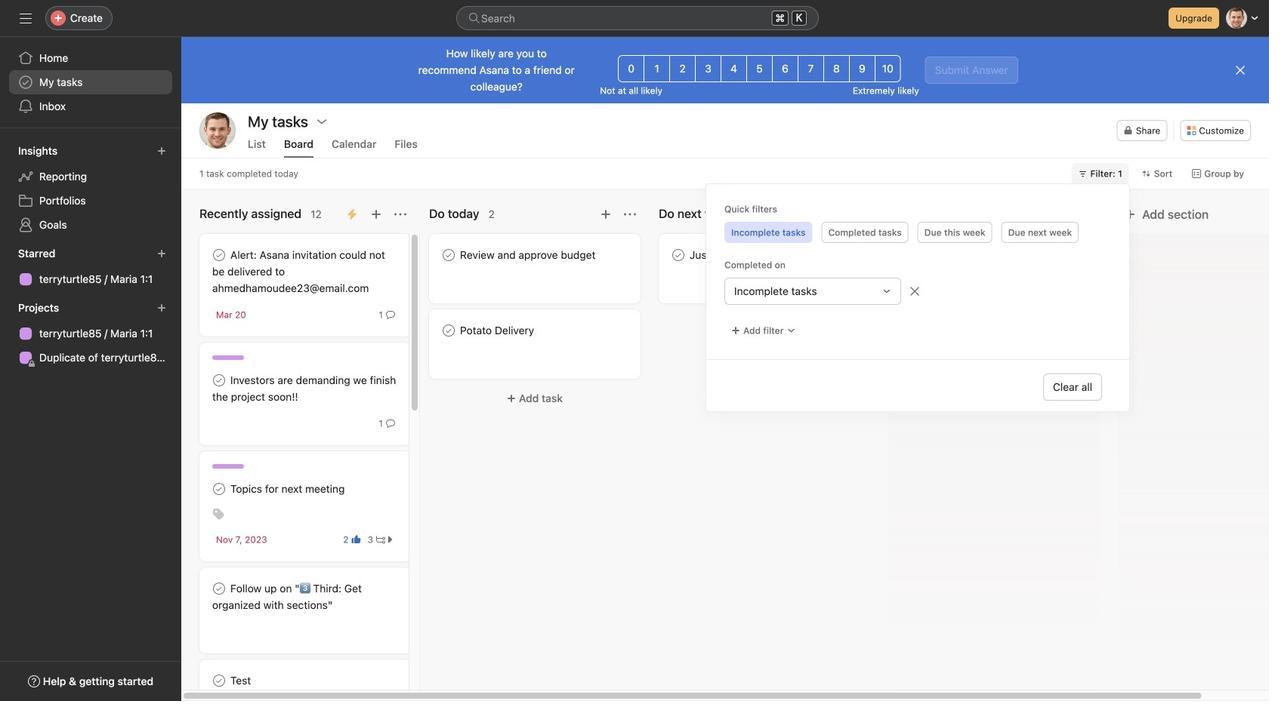 Task type: vqa. For each thing, say whether or not it's contained in the screenshot.
DISMISS image
yes



Task type: locate. For each thing, give the bounding box(es) containing it.
1 vertical spatial mark complete checkbox
[[210, 580, 228, 598]]

1 vertical spatial mark complete image
[[440, 322, 458, 340]]

mark complete image
[[210, 246, 228, 264], [440, 246, 458, 264], [210, 372, 228, 390], [210, 481, 228, 499], [210, 672, 228, 691]]

0 vertical spatial mark complete checkbox
[[210, 246, 228, 264]]

rules for recently assigned image
[[346, 209, 358, 221]]

0 vertical spatial 1 comment image
[[386, 311, 395, 320]]

hide sidebar image
[[20, 12, 32, 24]]

Search tasks, projects, and more text field
[[456, 6, 819, 30]]

option group
[[618, 55, 901, 82]]

view profile settings image
[[199, 113, 236, 149]]

1 vertical spatial 1 comment image
[[386, 419, 395, 428]]

new insights image
[[157, 147, 166, 156]]

1 add task image from the left
[[370, 209, 382, 221]]

remove image
[[909, 286, 921, 298]]

group
[[725, 278, 1111, 305]]

1 comment image
[[386, 311, 395, 320], [386, 419, 395, 428]]

add task image
[[370, 209, 382, 221], [1059, 209, 1071, 221]]

2 horizontal spatial mark complete image
[[669, 246, 688, 264]]

Mark complete checkbox
[[210, 246, 228, 264], [210, 580, 228, 598], [210, 672, 228, 691]]

1 horizontal spatial add task image
[[1059, 209, 1071, 221]]

None field
[[456, 6, 819, 30]]

2 likes. you liked this task image
[[352, 536, 361, 545]]

2 vertical spatial mark complete checkbox
[[210, 672, 228, 691]]

None radio
[[618, 55, 645, 82], [644, 55, 670, 82], [670, 55, 696, 82], [695, 55, 722, 82], [772, 55, 799, 82], [798, 55, 824, 82], [618, 55, 645, 82], [644, 55, 670, 82], [670, 55, 696, 82], [695, 55, 722, 82], [772, 55, 799, 82], [798, 55, 824, 82]]

0 horizontal spatial add task image
[[370, 209, 382, 221]]

dismiss image
[[1235, 64, 1247, 76]]

more section actions image
[[624, 209, 636, 221]]

Mark complete checkbox
[[440, 246, 458, 264], [669, 246, 688, 264], [440, 322, 458, 340], [210, 372, 228, 390], [210, 481, 228, 499]]

1 1 comment image from the top
[[386, 311, 395, 320]]

None radio
[[721, 55, 747, 82], [746, 55, 773, 82], [823, 55, 850, 82], [849, 55, 876, 82], [875, 55, 901, 82], [721, 55, 747, 82], [746, 55, 773, 82], [823, 55, 850, 82], [849, 55, 876, 82], [875, 55, 901, 82]]

new project or portfolio image
[[157, 304, 166, 313]]

2 vertical spatial mark complete image
[[210, 580, 228, 598]]

starred element
[[0, 240, 181, 295]]

mark complete image
[[669, 246, 688, 264], [440, 322, 458, 340], [210, 580, 228, 598]]

1 horizontal spatial mark complete image
[[440, 322, 458, 340]]

0 horizontal spatial mark complete image
[[210, 580, 228, 598]]



Task type: describe. For each thing, give the bounding box(es) containing it.
add items to starred image
[[157, 249, 166, 258]]

add task image
[[600, 209, 612, 221]]

3 mark complete checkbox from the top
[[210, 672, 228, 691]]

show options image
[[316, 116, 328, 128]]

projects element
[[0, 295, 181, 373]]

2 mark complete checkbox from the top
[[210, 580, 228, 598]]

2 1 comment image from the top
[[386, 419, 395, 428]]

0 vertical spatial mark complete image
[[669, 246, 688, 264]]

global element
[[0, 37, 181, 128]]

2 add task image from the left
[[1059, 209, 1071, 221]]

insights element
[[0, 138, 181, 240]]

more section actions image
[[394, 209, 406, 221]]

1 mark complete checkbox from the top
[[210, 246, 228, 264]]



